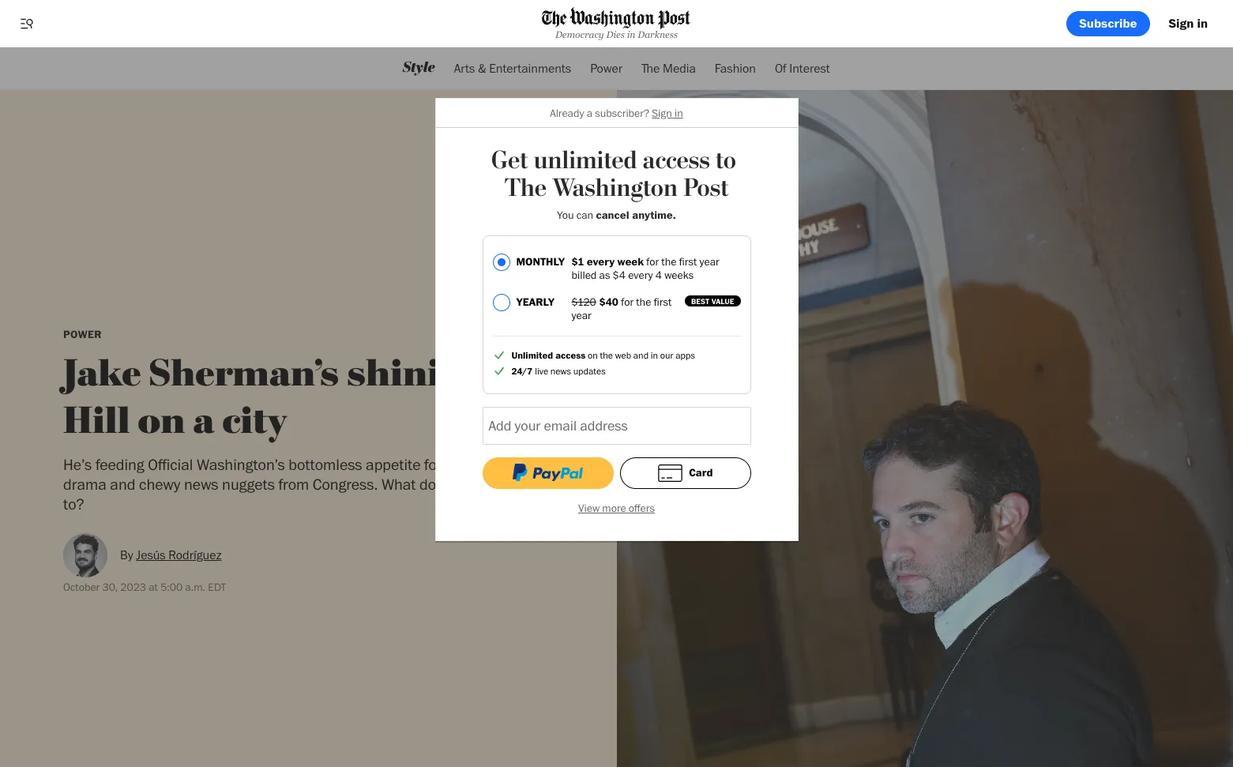 Task type: describe. For each thing, give the bounding box(es) containing it.
$4
[[613, 269, 626, 282]]

for inside "he's feeding official washington's bottomless appetite for fresh intel, hot drama and chewy news nuggets from congress. what does it all amount to?"
[[424, 455, 442, 474]]

1 horizontal spatial news
[[551, 365, 571, 377]]

dies
[[606, 29, 625, 40]]

get unlimited access to the washington post you can cancel anytime.
[[491, 145, 742, 222]]

1 horizontal spatial every
[[628, 269, 653, 282]]

more
[[602, 502, 626, 514]]

value
[[712, 296, 735, 306]]

jesús
[[136, 548, 166, 563]]

access inside get unlimited access to the washington post you can cancel anytime.
[[643, 145, 710, 176]]

a inside jake sherman's shining hill on a city
[[193, 399, 215, 444]]

jesús rodríguez link
[[136, 548, 222, 563]]

for inside for the first year
[[621, 295, 634, 308]]

arts & entertainments
[[454, 60, 571, 75]]

1 vertical spatial sign
[[652, 107, 672, 119]]

to?
[[63, 495, 84, 514]]

view more offers
[[578, 502, 655, 514]]

0 vertical spatial on
[[588, 349, 598, 361]]

city
[[222, 399, 287, 444]]

apps
[[676, 349, 695, 361]]

intel,
[[483, 455, 516, 474]]

0 horizontal spatial access
[[556, 349, 586, 361]]

offers
[[629, 502, 655, 514]]

year inside for the first year
[[572, 309, 592, 322]]

paypal image
[[513, 464, 583, 481]]

jake
[[63, 352, 141, 397]]

does
[[420, 475, 452, 494]]

can
[[577, 209, 594, 222]]

a.m.
[[185, 581, 205, 593]]

the inside for the first year
[[636, 295, 651, 308]]

democracy dies in darkness link
[[542, 7, 691, 40]]

washington's
[[197, 455, 285, 474]]

tagline, democracy dies in darkness element
[[542, 29, 691, 40]]

all
[[468, 475, 483, 494]]

24/7 live news updates
[[512, 365, 606, 377]]

subscribe
[[1080, 15, 1138, 30]]

you
[[557, 209, 574, 222]]

$40
[[599, 295, 619, 308]]

amount
[[487, 475, 538, 494]]

the inside 'link'
[[642, 60, 660, 75]]

unlimited access on the web and in our apps
[[512, 349, 695, 361]]

to
[[716, 145, 736, 176]]

on inside jake sherman's shining hill on a city
[[138, 399, 185, 444]]

search and browse sections image
[[19, 15, 35, 31]]

congress.
[[313, 475, 378, 494]]

view
[[578, 502, 600, 514]]

year inside monthly $1 every week for the first year billed as $4 every 4 weeks
[[700, 255, 720, 268]]

view more offers link
[[436, 495, 798, 522]]

the media link
[[642, 47, 696, 89]]

first inside for the first year
[[654, 295, 672, 308]]

by jesús rodríguez
[[120, 548, 222, 563]]

he's
[[63, 455, 92, 474]]

of interest link
[[775, 47, 830, 89]]

hill
[[63, 399, 130, 444]]

at
[[149, 581, 158, 593]]

24/7
[[512, 365, 533, 377]]

edt
[[208, 581, 226, 593]]

4
[[656, 269, 662, 282]]

fashion link
[[715, 47, 756, 89]]

and inside "he's feeding official washington's bottomless appetite for fresh intel, hot drama and chewy news nuggets from congress. what does it all amount to?"
[[110, 475, 136, 494]]

october 30, 2023 at 5:00 a.m. edt
[[63, 581, 226, 593]]

billed
[[572, 269, 597, 282]]

anytime.
[[632, 209, 676, 222]]

it
[[455, 475, 464, 494]]

our
[[661, 349, 674, 361]]

$120 $40
[[572, 295, 619, 308]]

for inside monthly $1 every week for the first year billed as $4 every 4 weeks
[[647, 255, 659, 268]]

$1
[[572, 255, 584, 268]]

weeks
[[665, 269, 694, 282]]

web
[[615, 349, 631, 361]]

for the first year
[[572, 295, 672, 322]]

democracy
[[555, 29, 604, 40]]

best value
[[691, 296, 735, 306]]

what
[[382, 475, 416, 494]]

cancel
[[596, 209, 629, 222]]

rodríguez
[[169, 548, 222, 563]]

&
[[478, 60, 487, 75]]

fashion
[[715, 60, 756, 75]]

5:00
[[161, 581, 183, 593]]



Task type: vqa. For each thing, say whether or not it's contained in the screenshot.
What
yes



Task type: locate. For each thing, give the bounding box(es) containing it.
power link down dies
[[590, 47, 623, 89]]

sign inside the sign in link
[[1169, 15, 1194, 30]]

the up monthly
[[505, 173, 547, 204]]

0 horizontal spatial sign
[[652, 107, 672, 119]]

0 vertical spatial year
[[700, 255, 720, 268]]

and
[[634, 349, 649, 361], [110, 475, 136, 494]]

year up 'best value'
[[700, 255, 720, 268]]

1 horizontal spatial first
[[679, 255, 697, 268]]

primary element
[[0, 0, 1234, 47]]

the right $40
[[636, 295, 651, 308]]

0 horizontal spatial news
[[184, 475, 218, 494]]

0 vertical spatial first
[[679, 255, 697, 268]]

the media
[[642, 60, 696, 75]]

2023
[[120, 581, 146, 593]]

news inside "he's feeding official washington's bottomless appetite for fresh intel, hot drama and chewy news nuggets from congress. what does it all amount to?"
[[184, 475, 218, 494]]

1 horizontal spatial access
[[643, 145, 710, 176]]

first inside monthly $1 every week for the first year billed as $4 every 4 weeks
[[679, 255, 697, 268]]

first down 4
[[654, 295, 672, 308]]

sign in link
[[1157, 11, 1221, 36], [652, 107, 683, 119]]

2 vertical spatial the
[[600, 349, 613, 361]]

0 vertical spatial sign in link
[[1157, 11, 1221, 36]]

access
[[643, 145, 710, 176], [556, 349, 586, 361]]

1 horizontal spatial a
[[587, 107, 593, 119]]

as
[[599, 269, 610, 282]]

card
[[689, 466, 713, 479]]

bottomless
[[289, 455, 362, 474]]

1 horizontal spatial for
[[621, 295, 634, 308]]

0 horizontal spatial a
[[193, 399, 215, 444]]

official
[[148, 455, 193, 474]]

1 vertical spatial every
[[628, 269, 653, 282]]

of interest
[[775, 60, 830, 75]]

sign right subscriber?
[[652, 107, 672, 119]]

democracy dies in darkness
[[555, 29, 678, 40]]

0 horizontal spatial the
[[505, 173, 547, 204]]

news
[[551, 365, 571, 377], [184, 475, 218, 494]]

the washington post homepage. image
[[542, 7, 691, 30]]

on up the 'official'
[[138, 399, 185, 444]]

1 horizontal spatial year
[[700, 255, 720, 268]]

1 vertical spatial on
[[138, 399, 185, 444]]

already a subscriber? sign in
[[550, 107, 683, 119]]

0 vertical spatial every
[[587, 255, 615, 268]]

hot
[[519, 455, 541, 474]]

30,
[[102, 581, 118, 593]]

0 horizontal spatial for
[[424, 455, 442, 474]]

1 vertical spatial news
[[184, 475, 218, 494]]

power
[[590, 60, 623, 75], [63, 328, 102, 340]]

0 vertical spatial the
[[662, 255, 677, 268]]

0 horizontal spatial first
[[654, 295, 672, 308]]

1 horizontal spatial on
[[588, 349, 598, 361]]

the left media
[[642, 60, 660, 75]]

for up does
[[424, 455, 442, 474]]

subscriber?
[[595, 107, 650, 119]]

from
[[279, 475, 309, 494]]

already
[[550, 107, 584, 119]]

0 horizontal spatial power link
[[63, 328, 102, 340]]

post
[[684, 173, 729, 204]]

power down dies
[[590, 60, 623, 75]]

0 vertical spatial and
[[634, 349, 649, 361]]

a right already
[[587, 107, 593, 119]]

2 horizontal spatial the
[[662, 255, 677, 268]]

the
[[662, 255, 677, 268], [636, 295, 651, 308], [600, 349, 613, 361]]

arts & entertainments link
[[454, 47, 571, 89]]

access left the to
[[643, 145, 710, 176]]

sign
[[1169, 15, 1194, 30], [652, 107, 672, 119]]

1 horizontal spatial the
[[642, 60, 660, 75]]

every down week
[[628, 269, 653, 282]]

of
[[775, 60, 787, 75]]

get
[[491, 145, 528, 176]]

0 vertical spatial access
[[643, 145, 710, 176]]

the inside get unlimited access to the washington post you can cancel anytime.
[[505, 173, 547, 204]]

0 vertical spatial the
[[642, 60, 660, 75]]

on up "updates"
[[588, 349, 598, 361]]

on
[[588, 349, 598, 361], [138, 399, 185, 444]]

feeding
[[96, 455, 144, 474]]

1 vertical spatial a
[[193, 399, 215, 444]]

1 horizontal spatial power link
[[590, 47, 623, 89]]

0 horizontal spatial every
[[587, 255, 615, 268]]

0 horizontal spatial the
[[600, 349, 613, 361]]

1 vertical spatial year
[[572, 309, 592, 322]]

0 vertical spatial for
[[647, 255, 659, 268]]

0 horizontal spatial year
[[572, 309, 592, 322]]

0 vertical spatial a
[[587, 107, 593, 119]]

he's feeding official washington's bottomless appetite for fresh intel, hot drama and chewy news nuggets from congress. what does it all amount to?
[[63, 455, 541, 514]]

1 vertical spatial the
[[505, 173, 547, 204]]

chewy
[[139, 475, 181, 494]]

1 vertical spatial first
[[654, 295, 672, 308]]

the left web
[[600, 349, 613, 361]]

by
[[120, 548, 133, 563]]

1 horizontal spatial and
[[634, 349, 649, 361]]

power link up jake
[[63, 328, 102, 340]]

2 horizontal spatial for
[[647, 255, 659, 268]]

a left city
[[193, 399, 215, 444]]

1 vertical spatial power
[[63, 328, 102, 340]]

power link
[[590, 47, 623, 89], [63, 328, 102, 340]]

and right web
[[634, 349, 649, 361]]

0 horizontal spatial power
[[63, 328, 102, 340]]

1 vertical spatial and
[[110, 475, 136, 494]]

every
[[587, 255, 615, 268], [628, 269, 653, 282]]

Email address email field
[[482, 407, 751, 445]]

year down $120
[[572, 309, 592, 322]]

1 vertical spatial for
[[621, 295, 634, 308]]

live
[[535, 365, 549, 377]]

arts
[[454, 60, 475, 75]]

0 horizontal spatial and
[[110, 475, 136, 494]]

in
[[1198, 15, 1208, 30], [627, 29, 636, 40], [675, 107, 683, 119], [651, 349, 658, 361]]

1 vertical spatial sign in link
[[652, 107, 683, 119]]

media
[[663, 60, 696, 75]]

for up 4
[[647, 255, 659, 268]]

power up jake
[[63, 328, 102, 340]]

1 horizontal spatial sign
[[1169, 15, 1194, 30]]

for
[[647, 255, 659, 268], [621, 295, 634, 308], [424, 455, 442, 474]]

the
[[642, 60, 660, 75], [505, 173, 547, 204]]

first up weeks
[[679, 255, 697, 268]]

updates
[[573, 365, 606, 377]]

yearly
[[516, 295, 555, 308]]

every up as
[[587, 255, 615, 268]]

1 horizontal spatial power
[[590, 60, 623, 75]]

darkness
[[638, 29, 678, 40]]

1 horizontal spatial the
[[636, 295, 651, 308]]

best
[[691, 296, 710, 306]]

sherman's
[[149, 352, 339, 397]]

0 horizontal spatial sign in link
[[652, 107, 683, 119]]

0 horizontal spatial on
[[138, 399, 185, 444]]

1 horizontal spatial sign in link
[[1157, 11, 1221, 36]]

washington
[[553, 173, 678, 204]]

0 vertical spatial power
[[590, 60, 623, 75]]

fresh
[[446, 455, 479, 474]]

for right $40
[[621, 295, 634, 308]]

1 vertical spatial power link
[[63, 328, 102, 340]]

2 vertical spatial for
[[424, 455, 442, 474]]

monthly
[[516, 255, 565, 268]]

the inside monthly $1 every week for the first year billed as $4 every 4 weeks
[[662, 255, 677, 268]]

1 vertical spatial access
[[556, 349, 586, 361]]

unlimited
[[512, 349, 553, 361]]

$120
[[572, 295, 596, 308]]

shining
[[347, 352, 484, 397]]

news down the 'official'
[[184, 475, 218, 494]]

appetite
[[366, 455, 421, 474]]

drama
[[63, 475, 106, 494]]

sign in
[[1169, 15, 1208, 30]]

week
[[618, 255, 644, 268]]

0 vertical spatial sign
[[1169, 15, 1194, 30]]

nuggets
[[222, 475, 275, 494]]

monthly $1 every week for the first year billed as $4 every 4 weeks
[[516, 255, 720, 282]]

access up 24/7 live news updates on the left top of page
[[556, 349, 586, 361]]

year
[[700, 255, 720, 268], [572, 309, 592, 322]]

subscribe link
[[1067, 11, 1150, 36]]

and down feeding
[[110, 475, 136, 494]]

entertainments
[[489, 60, 571, 75]]

0 vertical spatial power link
[[590, 47, 623, 89]]

sign right subscribe
[[1169, 15, 1194, 30]]

1 vertical spatial the
[[636, 295, 651, 308]]

news right "live"
[[551, 365, 571, 377]]

the up weeks
[[662, 255, 677, 268]]

unlimited
[[534, 145, 637, 176]]

0 vertical spatial news
[[551, 365, 571, 377]]



